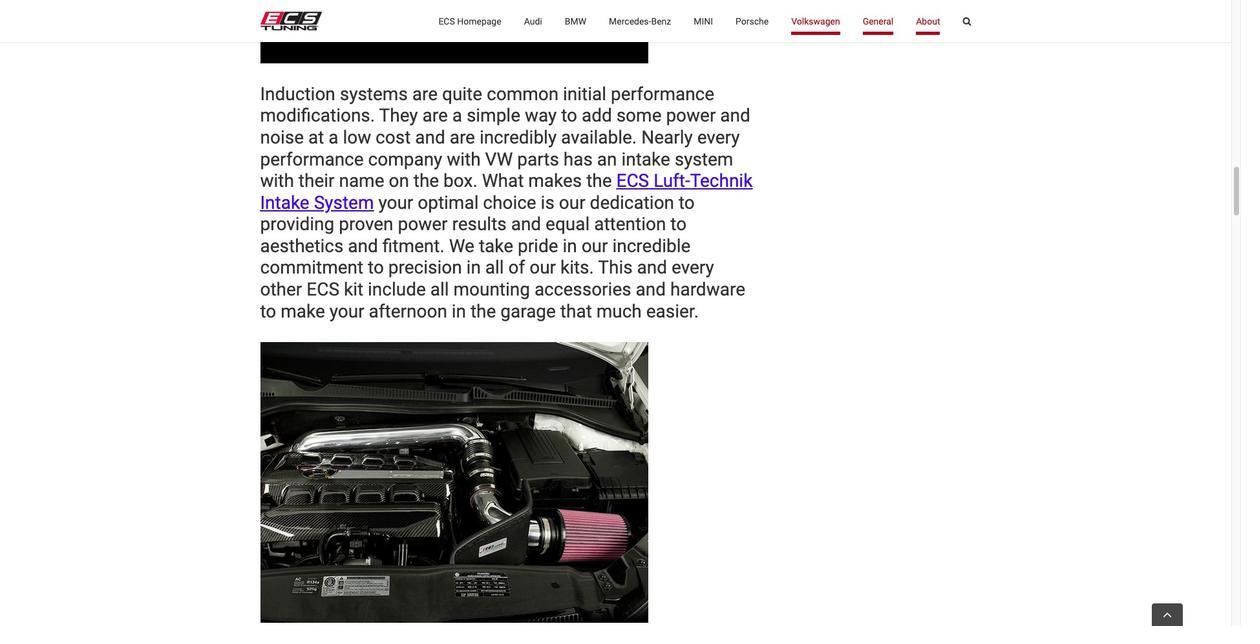 Task type: describe. For each thing, give the bounding box(es) containing it.
dedication
[[590, 192, 675, 213]]

providing
[[260, 214, 335, 235]]

0 horizontal spatial your
[[330, 301, 365, 322]]

to down other
[[260, 301, 276, 322]]

make
[[281, 301, 325, 322]]

intake
[[622, 148, 671, 170]]

ecs luft-technik intake system
[[260, 170, 753, 213]]

take
[[479, 235, 514, 257]]

luft-
[[654, 170, 691, 192]]

to up include
[[368, 257, 384, 278]]

0 vertical spatial with
[[447, 148, 481, 170]]

makes
[[529, 170, 582, 192]]

incredibly
[[480, 127, 557, 148]]

add
[[582, 105, 612, 126]]

about
[[917, 16, 941, 26]]

this
[[598, 257, 633, 278]]

are down simple
[[450, 127, 475, 148]]

of
[[509, 257, 525, 278]]

modifications.
[[260, 105, 375, 126]]

ecs for luft-
[[617, 170, 650, 192]]

and up easier.
[[636, 279, 666, 300]]

at
[[308, 127, 324, 148]]

general
[[863, 16, 894, 26]]

parts
[[518, 148, 559, 170]]

systems
[[340, 83, 408, 105]]

ecs luft-technik intake system link
[[260, 170, 753, 213]]

an
[[597, 148, 617, 170]]

equal
[[546, 214, 590, 235]]

aesthetics
[[260, 235, 344, 257]]

precision
[[389, 257, 462, 278]]

nearly
[[642, 127, 693, 148]]

1 vertical spatial our
[[582, 235, 608, 257]]

accessories
[[535, 279, 632, 300]]

system
[[675, 148, 734, 170]]

induction
[[260, 83, 336, 105]]

1 vertical spatial performance
[[260, 148, 364, 170]]

induction systems are quite common initial performance modifications. they are a simple way to add some power and noise at a low cost and are incredibly available. nearly every performance company with vw parts has an intake system with their name on the box. what makes the
[[260, 83, 751, 192]]

and down incredible at the top
[[637, 257, 668, 278]]

technik
[[691, 170, 753, 192]]

and up pride
[[511, 214, 541, 235]]

mounting
[[454, 279, 530, 300]]

1 vertical spatial all
[[431, 279, 449, 300]]

0 horizontal spatial a
[[329, 127, 339, 148]]

attention
[[595, 214, 666, 235]]

the inside your optimal choice is our dedication to providing proven power results and equal attention to aesthetics and fitment. we take pride in our incredible commitment to precision in all of our kits. this and every other ecs kit include all mounting accessories and hardware to make your afternoon in the garage that much easier.
[[471, 301, 496, 322]]

vw
[[485, 148, 513, 170]]

2 horizontal spatial the
[[587, 170, 612, 192]]

power inside 'induction systems are quite common initial performance modifications. they are a simple way to add some power and noise at a low cost and are incredibly available. nearly every performance company with vw parts has an intake system with their name on the box. what makes the'
[[666, 105, 716, 126]]

has
[[564, 148, 593, 170]]

every inside your optimal choice is our dedication to providing proven power results and equal attention to aesthetics and fitment. we take pride in our incredible commitment to precision in all of our kits. this and every other ecs kit include all mounting accessories and hardware to make your afternoon in the garage that much easier.
[[672, 257, 715, 278]]

1 horizontal spatial all
[[486, 257, 504, 278]]

bmw link
[[565, 0, 587, 42]]

kits.
[[561, 257, 594, 278]]

to inside 'induction systems are quite common initial performance modifications. they are a simple way to add some power and noise at a low cost and are incredibly available. nearly every performance company with vw parts has an intake system with their name on the box. what makes the'
[[562, 105, 578, 126]]

2 vertical spatial our
[[530, 257, 556, 278]]

their
[[299, 170, 335, 192]]

way
[[525, 105, 557, 126]]

about link
[[917, 0, 941, 42]]

every inside 'induction systems are quite common initial performance modifications. they are a simple way to add some power and noise at a low cost and are incredibly available. nearly every performance company with vw parts has an intake system with their name on the box. what makes the'
[[698, 127, 740, 148]]

1 horizontal spatial performance
[[611, 83, 715, 105]]

volkswagen link
[[792, 0, 841, 42]]

fitment.
[[383, 235, 445, 257]]

bmw
[[565, 16, 587, 26]]

mini link
[[694, 0, 713, 42]]

noise
[[260, 127, 304, 148]]

some
[[617, 105, 662, 126]]

mercedes-
[[609, 16, 652, 26]]

include
[[368, 279, 426, 300]]

ecs homepage link
[[439, 0, 502, 42]]

2 vertical spatial in
[[452, 301, 466, 322]]

initial
[[563, 83, 607, 105]]

mercedes-benz
[[609, 16, 672, 26]]

1 horizontal spatial a
[[453, 105, 462, 126]]

that
[[561, 301, 592, 322]]



Task type: vqa. For each thing, say whether or not it's contained in the screenshot.
most
no



Task type: locate. For each thing, give the bounding box(es) containing it.
1 vertical spatial your
[[330, 301, 365, 322]]

2 vertical spatial ecs
[[307, 279, 340, 300]]

garage
[[501, 301, 556, 322]]

simple
[[467, 105, 521, 126]]

audi
[[524, 16, 542, 26]]

in down we
[[467, 257, 481, 278]]

a right at
[[329, 127, 339, 148]]

power inside your optimal choice is our dedication to providing proven power results and equal attention to aesthetics and fitment. we take pride in our incredible commitment to precision in all of our kits. this and every other ecs kit include all mounting accessories and hardware to make your afternoon in the garage that much easier.
[[398, 214, 448, 235]]

incredible
[[613, 235, 691, 257]]

power
[[666, 105, 716, 126], [398, 214, 448, 235]]

cost
[[376, 127, 411, 148]]

commitment
[[260, 257, 364, 278]]

we
[[449, 235, 475, 257]]

ecs
[[439, 16, 455, 26], [617, 170, 650, 192], [307, 279, 340, 300]]

1 horizontal spatial the
[[471, 301, 496, 322]]

low
[[343, 127, 371, 148]]

the
[[414, 170, 439, 192], [587, 170, 612, 192], [471, 301, 496, 322]]

box.
[[444, 170, 478, 192]]

0 vertical spatial all
[[486, 257, 504, 278]]

quite
[[442, 83, 483, 105]]

ecs homepage
[[439, 16, 502, 26]]

your down on
[[379, 192, 413, 213]]

0 horizontal spatial with
[[260, 170, 294, 192]]

ecs tuning logo image
[[260, 12, 322, 30]]

choice
[[483, 192, 537, 213]]

and
[[721, 105, 751, 126], [415, 127, 445, 148], [511, 214, 541, 235], [348, 235, 378, 257], [637, 257, 668, 278], [636, 279, 666, 300]]

every up system
[[698, 127, 740, 148]]

ecs for homepage
[[439, 16, 455, 26]]

intake
[[260, 192, 310, 213]]

pride
[[518, 235, 559, 257]]

proven
[[339, 214, 394, 235]]

is
[[541, 192, 555, 213]]

your
[[379, 192, 413, 213], [330, 301, 365, 322]]

our up kits.
[[582, 235, 608, 257]]

0 vertical spatial in
[[563, 235, 577, 257]]

every up hardware
[[672, 257, 715, 278]]

are up they
[[412, 83, 438, 105]]

ecs up dedication
[[617, 170, 650, 192]]

afternoon
[[369, 301, 447, 322]]

our
[[559, 192, 586, 213], [582, 235, 608, 257], [530, 257, 556, 278]]

a
[[453, 105, 462, 126], [329, 127, 339, 148]]

1 vertical spatial every
[[672, 257, 715, 278]]

the right on
[[414, 170, 439, 192]]

0 vertical spatial your
[[379, 192, 413, 213]]

ecs inside your optimal choice is our dedication to providing proven power results and equal attention to aesthetics and fitment. we take pride in our incredible commitment to precision in all of our kits. this and every other ecs kit include all mounting accessories and hardware to make your afternoon in the garage that much easier.
[[307, 279, 340, 300]]

easier.
[[647, 301, 699, 322]]

1 horizontal spatial your
[[379, 192, 413, 213]]

every
[[698, 127, 740, 148], [672, 257, 715, 278]]

your optimal choice is our dedication to providing proven power results and equal attention to aesthetics and fitment. we take pride in our incredible commitment to precision in all of our kits. this and every other ecs kit include all mounting accessories and hardware to make your afternoon in the garage that much easier.
[[260, 192, 746, 322]]

0 horizontal spatial power
[[398, 214, 448, 235]]

in
[[563, 235, 577, 257], [467, 257, 481, 278], [452, 301, 466, 322]]

with up box.
[[447, 148, 481, 170]]

much
[[597, 301, 642, 322]]

mini
[[694, 16, 713, 26]]

0 horizontal spatial all
[[431, 279, 449, 300]]

1 vertical spatial in
[[467, 257, 481, 278]]

1 horizontal spatial power
[[666, 105, 716, 126]]

to up incredible at the top
[[671, 214, 687, 235]]

and up system
[[721, 105, 751, 126]]

0 vertical spatial power
[[666, 105, 716, 126]]

company
[[368, 148, 443, 170]]

0 vertical spatial every
[[698, 127, 740, 148]]

kit
[[344, 279, 364, 300]]

name
[[339, 170, 385, 192]]

in down equal
[[563, 235, 577, 257]]

benz
[[652, 16, 672, 26]]

ecs inside ecs luft-technik intake system
[[617, 170, 650, 192]]

in down mounting
[[452, 301, 466, 322]]

0 vertical spatial ecs
[[439, 16, 455, 26]]

all down precision
[[431, 279, 449, 300]]

ecs down commitment
[[307, 279, 340, 300]]

general link
[[863, 0, 894, 42]]

0 horizontal spatial performance
[[260, 148, 364, 170]]

available.
[[561, 127, 637, 148]]

0 vertical spatial our
[[559, 192, 586, 213]]

0 horizontal spatial the
[[414, 170, 439, 192]]

volkswagen
[[792, 16, 841, 26]]

porsche link
[[736, 0, 769, 42]]

all
[[486, 257, 504, 278], [431, 279, 449, 300]]

mercedes-benz link
[[609, 0, 672, 42]]

0 vertical spatial performance
[[611, 83, 715, 105]]

ecs inside ecs homepage link
[[439, 16, 455, 26]]

on
[[389, 170, 409, 192]]

are
[[412, 83, 438, 105], [423, 105, 448, 126], [450, 127, 475, 148]]

our down pride
[[530, 257, 556, 278]]

2 horizontal spatial ecs
[[617, 170, 650, 192]]

a down quite
[[453, 105, 462, 126]]

performance
[[611, 83, 715, 105], [260, 148, 364, 170]]

performance up some
[[611, 83, 715, 105]]

and up company
[[415, 127, 445, 148]]

they
[[379, 105, 418, 126]]

1 vertical spatial power
[[398, 214, 448, 235]]

to down initial
[[562, 105, 578, 126]]

1 vertical spatial ecs
[[617, 170, 650, 192]]

power up fitment.
[[398, 214, 448, 235]]

to down luft-
[[679, 192, 695, 213]]

with up intake
[[260, 170, 294, 192]]

optimal
[[418, 192, 479, 213]]

homepage
[[457, 16, 502, 26]]

the down mounting
[[471, 301, 496, 322]]

porsche
[[736, 16, 769, 26]]

to
[[562, 105, 578, 126], [679, 192, 695, 213], [671, 214, 687, 235], [368, 257, 384, 278], [260, 301, 276, 322]]

audi link
[[524, 0, 542, 42]]

your down kit
[[330, 301, 365, 322]]

performance down at
[[260, 148, 364, 170]]

what
[[482, 170, 524, 192]]

power up nearly
[[666, 105, 716, 126]]

system
[[314, 192, 374, 213]]

all down take
[[486, 257, 504, 278]]

1 horizontal spatial ecs
[[439, 16, 455, 26]]

1 vertical spatial with
[[260, 170, 294, 192]]

and down proven
[[348, 235, 378, 257]]

1 horizontal spatial with
[[447, 148, 481, 170]]

other
[[260, 279, 302, 300]]

our up equal
[[559, 192, 586, 213]]

0 horizontal spatial ecs
[[307, 279, 340, 300]]

common
[[487, 83, 559, 105]]

results
[[452, 214, 507, 235]]

with
[[447, 148, 481, 170], [260, 170, 294, 192]]

are down quite
[[423, 105, 448, 126]]

hardware
[[671, 279, 746, 300]]

ecs left homepage
[[439, 16, 455, 26]]

the down an
[[587, 170, 612, 192]]



